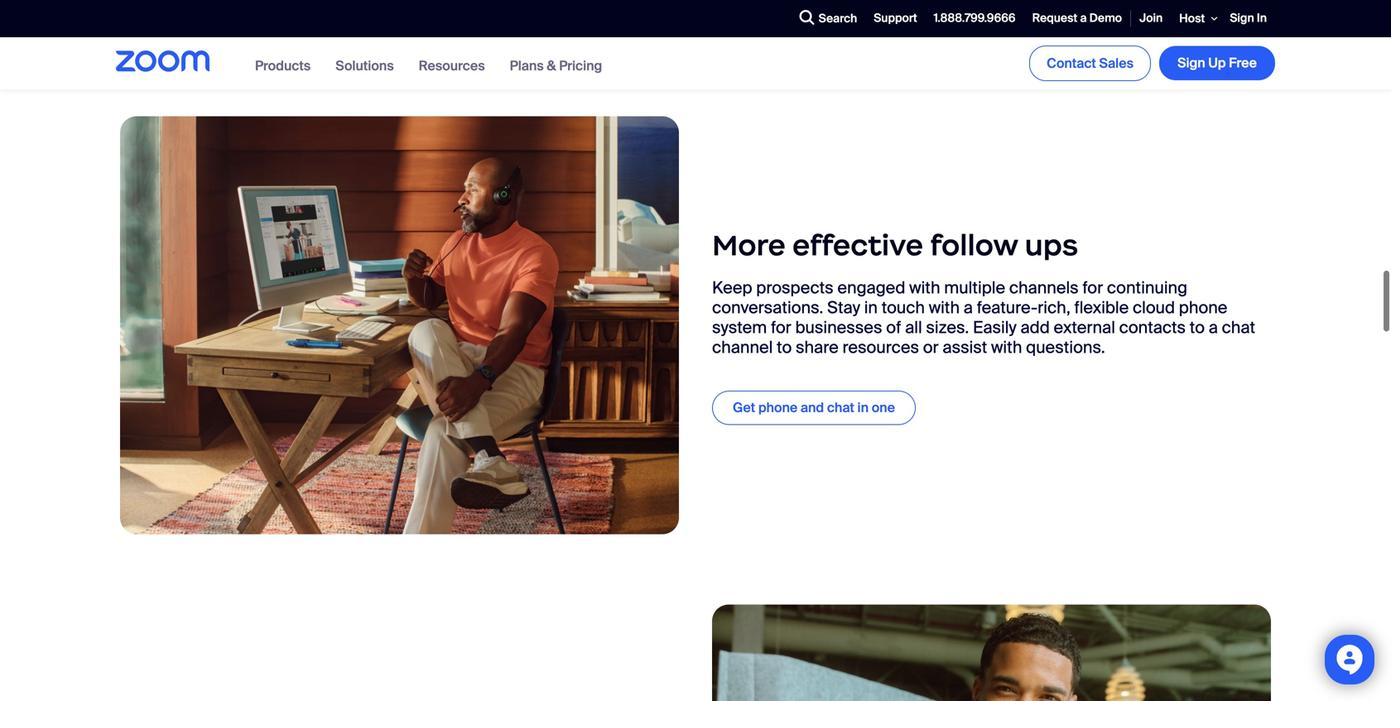 Task type: locate. For each thing, give the bounding box(es) containing it.
request
[[1033, 11, 1078, 26]]

continuing
[[1107, 278, 1188, 299]]

stay
[[827, 297, 861, 319]]

cloud
[[1133, 297, 1175, 319]]

for left share
[[771, 317, 792, 338]]

questions.
[[1026, 337, 1105, 358]]

host button
[[1171, 0, 1222, 37]]

phone right cloud
[[1179, 297, 1228, 319]]

0 horizontal spatial sign
[[1178, 54, 1206, 72]]

to left share
[[777, 337, 792, 358]]

one
[[872, 399, 895, 417]]

resources
[[843, 337, 919, 358]]

chat inside keep prospects engaged with multiple channels for continuing conversations. stay in touch with a feature-rich, flexible cloud phone system for businesses of all sizes. easily add external contacts to a chat channel to share resources or assist with questions.
[[1222, 317, 1256, 338]]

a left demo
[[1081, 11, 1087, 26]]

in
[[864, 297, 878, 319], [858, 399, 869, 417]]

phone
[[1179, 297, 1228, 319], [759, 399, 798, 417]]

search image
[[800, 10, 815, 25]]

0 horizontal spatial for
[[771, 317, 792, 338]]

sign inside sign in link
[[1230, 11, 1255, 26]]

0 vertical spatial sign
[[1230, 11, 1255, 26]]

more
[[712, 228, 786, 264]]

a
[[1081, 11, 1087, 26], [964, 297, 973, 319], [1209, 317, 1218, 338]]

channel
[[712, 337, 773, 358]]

touch
[[882, 297, 925, 319]]

free
[[1229, 54, 1257, 72]]

sign
[[1230, 11, 1255, 26], [1178, 54, 1206, 72]]

1 horizontal spatial for
[[1083, 278, 1103, 299]]

0 horizontal spatial chat
[[827, 399, 855, 417]]

prospects
[[756, 278, 834, 299]]

resources
[[419, 57, 485, 74]]

join link
[[1132, 1, 1171, 37]]

with up all
[[910, 278, 941, 299]]

all
[[905, 317, 922, 338]]

phone right get at the right bottom
[[759, 399, 798, 417]]

plans
[[510, 57, 544, 74]]

sign left up
[[1178, 54, 1206, 72]]

a right contacts
[[1209, 317, 1218, 338]]

1.888.799.9666 link
[[926, 1, 1024, 37]]

with right all
[[929, 297, 960, 319]]

chat
[[1222, 317, 1256, 338], [827, 399, 855, 417]]

follow
[[930, 228, 1018, 264]]

in
[[1257, 11, 1267, 26]]

request a demo
[[1033, 11, 1122, 26]]

contacts
[[1120, 317, 1186, 338]]

with
[[910, 278, 941, 299], [929, 297, 960, 319], [991, 337, 1022, 358]]

for up external
[[1083, 278, 1103, 299]]

conversations.
[[712, 297, 824, 319]]

solutions button
[[336, 57, 394, 74]]

zoom logo image
[[116, 50, 210, 72]]

1 horizontal spatial phone
[[1179, 297, 1228, 319]]

0 vertical spatial in
[[864, 297, 878, 319]]

pricing
[[559, 57, 602, 74]]

0 horizontal spatial phone
[[759, 399, 798, 417]]

sign left in
[[1230, 11, 1255, 26]]

a left feature-
[[964, 297, 973, 319]]

rich,
[[1038, 297, 1071, 319]]

flexible
[[1075, 297, 1129, 319]]

assist
[[943, 337, 988, 358]]

1 horizontal spatial chat
[[1222, 317, 1256, 338]]

easily
[[973, 317, 1017, 338]]

2 horizontal spatial a
[[1209, 317, 1218, 338]]

in inside keep prospects engaged with multiple channels for continuing conversations. stay in touch with a feature-rich, flexible cloud phone system for businesses of all sizes. easily add external contacts to a chat channel to share resources or assist with questions.
[[864, 297, 878, 319]]

sign inside sign up free link
[[1178, 54, 1206, 72]]

in left one
[[858, 399, 869, 417]]

support link
[[866, 1, 926, 37]]

external
[[1054, 317, 1116, 338]]

1 horizontal spatial a
[[1081, 11, 1087, 26]]

to right contacts
[[1190, 317, 1205, 338]]

for
[[1083, 278, 1103, 299], [771, 317, 792, 338]]

demo
[[1090, 11, 1122, 26]]

in right stay
[[864, 297, 878, 319]]

1 vertical spatial for
[[771, 317, 792, 338]]

0 vertical spatial phone
[[1179, 297, 1228, 319]]

engaged
[[838, 278, 906, 299]]

contact
[[1047, 54, 1097, 72]]

1 vertical spatial sign
[[1178, 54, 1206, 72]]

0 vertical spatial chat
[[1222, 317, 1256, 338]]

feature-
[[977, 297, 1038, 319]]

1 horizontal spatial to
[[1190, 317, 1205, 338]]

sizes.
[[926, 317, 969, 338]]

to
[[1190, 317, 1205, 338], [777, 337, 792, 358]]

1 horizontal spatial sign
[[1230, 11, 1255, 26]]



Task type: describe. For each thing, give the bounding box(es) containing it.
contact sales
[[1047, 54, 1134, 72]]

sign in link
[[1222, 1, 1276, 37]]

host
[[1180, 11, 1205, 26]]

search
[[819, 11, 858, 26]]

products
[[255, 57, 311, 74]]

0 horizontal spatial a
[[964, 297, 973, 319]]

solutions
[[336, 57, 394, 74]]

add
[[1021, 317, 1050, 338]]

1 vertical spatial chat
[[827, 399, 855, 417]]

0 vertical spatial for
[[1083, 278, 1103, 299]]

get phone and chat in one link
[[712, 391, 916, 425]]

sign up free link
[[1160, 46, 1276, 80]]

up
[[1209, 54, 1226, 72]]

channels
[[1010, 278, 1079, 299]]

more effective follow ups
[[712, 228, 1079, 264]]

resources button
[[419, 57, 485, 74]]

multiple
[[944, 278, 1006, 299]]

products button
[[255, 57, 311, 74]]

system
[[712, 317, 767, 338]]

sign for sign up free
[[1178, 54, 1206, 72]]

with down feature-
[[991, 337, 1022, 358]]

get phone and chat in one
[[733, 399, 895, 417]]

of
[[886, 317, 901, 338]]

0 horizontal spatial to
[[777, 337, 792, 358]]

share
[[796, 337, 839, 358]]

ups
[[1025, 228, 1079, 264]]

1 vertical spatial in
[[858, 399, 869, 417]]

plans & pricing
[[510, 57, 602, 74]]

and
[[801, 399, 824, 417]]

more effective follow ups image
[[120, 116, 679, 535]]

join
[[1140, 11, 1163, 26]]

get
[[733, 399, 756, 417]]

keep prospects engaged with multiple channels for continuing conversations. stay in touch with a feature-rich, flexible cloud phone system for businesses of all sizes. easily add external contacts to a chat channel to share resources or assist with questions.
[[712, 278, 1256, 358]]

or
[[923, 337, 939, 358]]

phone inside keep prospects engaged with multiple channels for continuing conversations. stay in touch with a feature-rich, flexible cloud phone system for businesses of all sizes. easily add external contacts to a chat channel to share resources or assist with questions.
[[1179, 297, 1228, 319]]

request a demo link
[[1024, 1, 1131, 37]]

contact sales link
[[1030, 45, 1151, 81]]

businesses
[[796, 317, 882, 338]]

sign up free
[[1178, 54, 1257, 72]]

search image
[[800, 10, 815, 25]]

support
[[874, 11, 918, 26]]

1.888.799.9666
[[934, 11, 1016, 26]]

sign for sign in
[[1230, 11, 1255, 26]]

1 vertical spatial phone
[[759, 399, 798, 417]]

sign in
[[1230, 11, 1267, 26]]

a inside the request a demo link
[[1081, 11, 1087, 26]]

plans & pricing link
[[510, 57, 602, 74]]

effective
[[793, 228, 924, 264]]

sales
[[1100, 54, 1134, 72]]

&
[[547, 57, 556, 74]]

keep
[[712, 278, 753, 299]]



Task type: vqa. For each thing, say whether or not it's contained in the screenshot.
"LinkedIn" image
no



